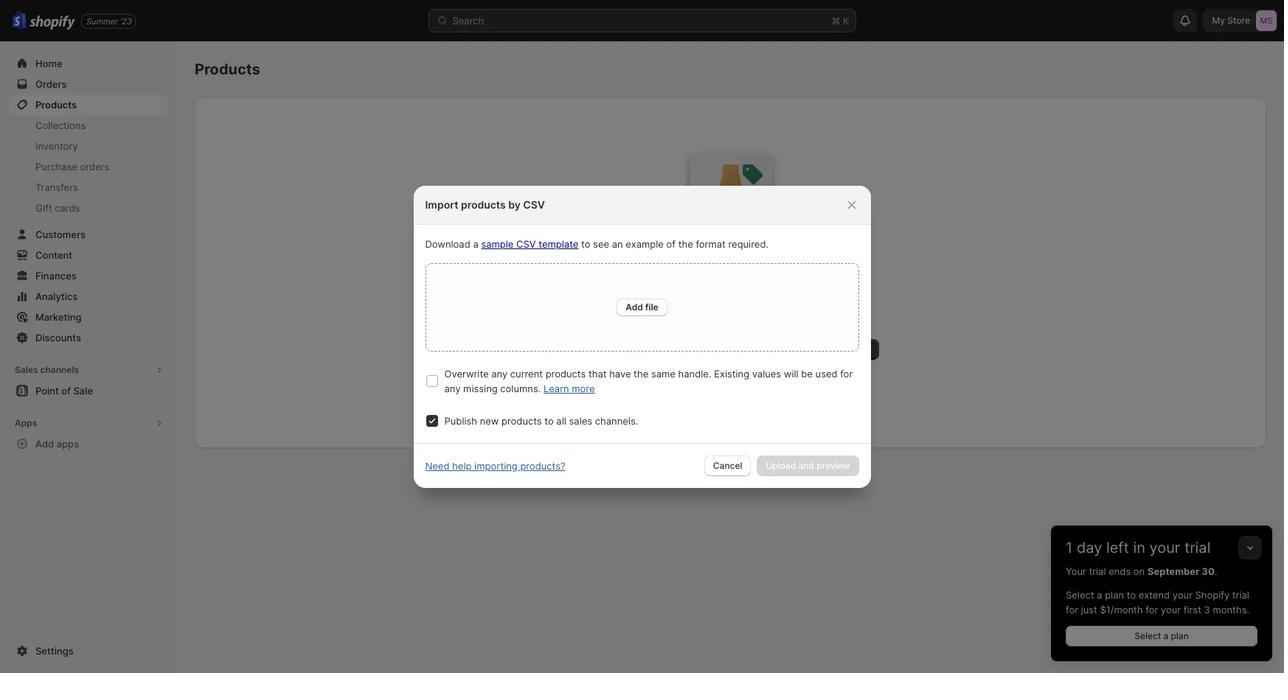 Task type: describe. For each thing, give the bounding box(es) containing it.
your inside dropdown button
[[1150, 539, 1181, 557]]

discounts
[[35, 332, 81, 344]]

need
[[764, 310, 785, 321]]

products link
[[754, 464, 797, 477]]

values
[[753, 368, 782, 380]]

apps button
[[9, 413, 168, 434]]

september
[[1148, 566, 1200, 578]]

learn more link
[[544, 383, 595, 394]]

existing
[[714, 368, 750, 380]]

find products to sell
[[591, 344, 677, 355]]

inventory
[[35, 140, 78, 152]]

gift cards link
[[9, 198, 168, 218]]

see
[[593, 238, 610, 250]]

add your products link
[[783, 339, 880, 360]]

products link
[[9, 94, 168, 115]]

import products button
[[692, 339, 778, 360]]

your up the used
[[812, 344, 831, 355]]

download a sample csv template to see an example of the format required.
[[425, 238, 769, 250]]

import products
[[701, 344, 769, 355]]

summer '23
[[86, 16, 132, 26]]

your
[[1066, 566, 1087, 578]]

transfers
[[35, 182, 78, 193]]

1 vertical spatial trial
[[1090, 566, 1107, 578]]

0 horizontal spatial first
[[728, 310, 744, 321]]

k
[[843, 15, 850, 27]]

missing
[[463, 383, 498, 394]]

of
[[667, 238, 676, 250]]

1 day left in your trial
[[1066, 539, 1211, 557]]

shopify image
[[30, 15, 75, 30]]

download
[[425, 238, 471, 250]]

select for select a plan to extend your shopify trial for just $1/month for your first 3 months.
[[1066, 590, 1095, 601]]

1 day left in your trial element
[[1052, 565, 1273, 662]]

an
[[612, 238, 623, 250]]

to left see
[[582, 238, 591, 250]]

summer '23 link
[[81, 14, 136, 28]]

plan for select a plan to extend your shopify trial for just $1/month for your first 3 months.
[[1106, 590, 1125, 601]]

have
[[610, 368, 631, 380]]

a for to
[[1097, 590, 1103, 601]]

import products by csv
[[425, 198, 545, 211]]

apps
[[57, 438, 79, 450]]

learn for learn more about products
[[665, 464, 692, 477]]

for inside overwrite any current products that have the same handle. existing values will be used for any missing columns.
[[841, 368, 853, 380]]

before
[[609, 310, 637, 321]]

'23
[[120, 16, 132, 26]]

required.
[[729, 238, 769, 250]]

file
[[646, 301, 659, 313]]

sales
[[569, 415, 593, 427]]

select a plan
[[1135, 631, 1189, 642]]

select a plan to extend your shopify trial for just $1/month for your first 3 months.
[[1066, 590, 1250, 616]]

columns.
[[501, 383, 541, 394]]

select for select a plan
[[1135, 631, 1162, 642]]

products?
[[521, 460, 566, 472]]

products.
[[813, 310, 853, 321]]

add apps
[[35, 438, 79, 450]]

to inside 'link'
[[652, 344, 660, 355]]

purchase orders
[[35, 161, 109, 173]]

summer
[[86, 16, 118, 26]]

products right the about
[[754, 464, 797, 477]]

3
[[1205, 604, 1211, 616]]

selling?
[[767, 291, 805, 304]]

orders
[[80, 161, 109, 173]]

need
[[425, 460, 450, 472]]

your down september
[[1173, 590, 1193, 601]]

more for learn more about products
[[695, 464, 720, 477]]

just
[[1082, 604, 1098, 616]]

settings link
[[9, 641, 168, 662]]

find products to sell link
[[582, 339, 686, 360]]

collections link
[[9, 115, 168, 136]]

.
[[1215, 566, 1218, 578]]

⌘
[[832, 15, 841, 27]]

in
[[1134, 539, 1146, 557]]

up:
[[682, 291, 697, 304]]

handle.
[[679, 368, 712, 380]]

publish new products to all sales channels.
[[445, 415, 639, 427]]

your down extend
[[1161, 604, 1181, 616]]

learn more about products
[[665, 464, 797, 477]]

1 horizontal spatial the
[[679, 238, 694, 250]]

sample csv template link
[[481, 238, 579, 250]]

by
[[509, 198, 521, 211]]

need help importing products? link
[[425, 460, 566, 472]]

help
[[452, 460, 472, 472]]

same
[[652, 368, 676, 380]]

inventory link
[[9, 136, 168, 156]]

products inside overwrite any current products that have the same handle. existing values will be used for any missing columns.
[[546, 368, 586, 380]]

sell
[[663, 344, 677, 355]]

the inside overwrite any current products that have the same handle. existing values will be used for any missing columns.
[[634, 368, 649, 380]]

first inside select a plan to extend your shopify trial for just $1/month for your first 3 months.
[[1184, 604, 1202, 616]]

add file
[[626, 301, 659, 313]]

add for add your products
[[792, 344, 810, 355]]

cancel button
[[705, 456, 752, 476]]



Task type: locate. For each thing, give the bounding box(es) containing it.
channels
[[40, 365, 79, 376]]

collections
[[35, 120, 86, 131]]

will
[[784, 368, 799, 380]]

your down up:
[[680, 310, 699, 321]]

shopify
[[1196, 590, 1230, 601]]

add
[[626, 301, 643, 313], [792, 344, 810, 355], [35, 438, 54, 450]]

sales
[[15, 365, 38, 376]]

csv right the by
[[523, 198, 545, 211]]

1 horizontal spatial a
[[1097, 590, 1103, 601]]

left
[[1107, 539, 1130, 557]]

1 horizontal spatial trial
[[1185, 539, 1211, 557]]

any down overwrite
[[445, 383, 461, 394]]

0 horizontal spatial trial
[[1090, 566, 1107, 578]]

what
[[700, 291, 725, 304]]

1 vertical spatial first
[[1184, 604, 1202, 616]]

add apps button
[[9, 434, 168, 455]]

1 vertical spatial csv
[[517, 238, 536, 250]]

0 vertical spatial import
[[425, 198, 459, 211]]

2 horizontal spatial trial
[[1233, 590, 1250, 601]]

more inside import products by csv dialog
[[572, 383, 595, 394]]

1 vertical spatial any
[[445, 383, 461, 394]]

your trial ends on september 30 .
[[1066, 566, 1218, 578]]

plan for select a plan
[[1171, 631, 1189, 642]]

1 horizontal spatial import
[[701, 344, 729, 355]]

the right have
[[634, 368, 649, 380]]

a up just
[[1097, 590, 1103, 601]]

csv for by
[[523, 198, 545, 211]]

products inside button
[[731, 344, 769, 355]]

0 vertical spatial more
[[572, 383, 595, 394]]

1 vertical spatial import
[[701, 344, 729, 355]]

the
[[679, 238, 694, 250], [634, 368, 649, 380]]

0 vertical spatial a
[[473, 238, 479, 250]]

import for import products by csv
[[425, 198, 459, 211]]

add inside add your products link
[[792, 344, 810, 355]]

trial inside select a plan to extend your shopify trial for just $1/month for your first 3 months.
[[1233, 590, 1250, 601]]

format
[[696, 238, 726, 250]]

any
[[492, 368, 508, 380], [445, 383, 461, 394]]

cards
[[55, 202, 80, 214]]

first left 3
[[1184, 604, 1202, 616]]

select a plan link
[[1066, 627, 1258, 647]]

1 vertical spatial plan
[[1171, 631, 1189, 642]]

you right are
[[746, 291, 764, 304]]

0 horizontal spatial plan
[[1106, 590, 1125, 601]]

import inside dialog
[[425, 198, 459, 211]]

0 vertical spatial products
[[195, 61, 260, 78]]

import
[[425, 198, 459, 211], [701, 344, 729, 355]]

be
[[802, 368, 813, 380]]

new
[[480, 415, 499, 427]]

0 vertical spatial first
[[728, 310, 744, 321]]

more left the about
[[695, 464, 720, 477]]

for left just
[[1066, 604, 1079, 616]]

plan down select a plan to extend your shopify trial for just $1/month for your first 3 months. on the bottom of page
[[1171, 631, 1189, 642]]

overwrite
[[445, 368, 489, 380]]

add inside import products by csv dialog
[[626, 301, 643, 313]]

products up the used
[[833, 344, 871, 355]]

some
[[788, 310, 811, 321]]

plan inside select a plan to extend your shopify trial for just $1/month for your first 3 months.
[[1106, 590, 1125, 601]]

find
[[591, 344, 609, 355]]

add for add apps
[[35, 438, 54, 450]]

purchase orders link
[[9, 156, 168, 177]]

add left file
[[626, 301, 643, 313]]

more
[[572, 383, 595, 394], [695, 464, 720, 477]]

first down are
[[728, 310, 744, 321]]

csv for sample
[[517, 238, 536, 250]]

import up the existing
[[701, 344, 729, 355]]

0 horizontal spatial a
[[473, 238, 479, 250]]

⌘ k
[[832, 15, 850, 27]]

apps
[[15, 418, 37, 429]]

your up september
[[1150, 539, 1181, 557]]

a down select a plan to extend your shopify trial for just $1/month for your first 3 months. on the bottom of page
[[1164, 631, 1169, 642]]

2 horizontal spatial a
[[1164, 631, 1169, 642]]

2 vertical spatial add
[[35, 438, 54, 450]]

to left the all
[[545, 415, 554, 427]]

learn left cancel "button"
[[665, 464, 692, 477]]

to left the sell
[[652, 344, 660, 355]]

trial right your
[[1090, 566, 1107, 578]]

0 horizontal spatial more
[[572, 383, 595, 394]]

1 day left in your trial button
[[1052, 526, 1273, 557]]

0 vertical spatial select
[[1066, 590, 1095, 601]]

a for csv
[[473, 238, 479, 250]]

products up learn more
[[546, 368, 586, 380]]

you left open
[[639, 310, 654, 321]]

1 vertical spatial a
[[1097, 590, 1103, 601]]

2 horizontal spatial for
[[1146, 604, 1159, 616]]

1 vertical spatial the
[[634, 368, 649, 380]]

learn up the all
[[544, 383, 569, 394]]

1 horizontal spatial plan
[[1171, 631, 1189, 642]]

gift
[[35, 202, 52, 214]]

home
[[35, 58, 62, 69]]

1 horizontal spatial first
[[1184, 604, 1202, 616]]

2 vertical spatial a
[[1164, 631, 1169, 642]]

store,
[[701, 310, 725, 321]]

products inside 'link'
[[612, 344, 649, 355]]

import inside button
[[701, 344, 729, 355]]

gift cards
[[35, 202, 80, 214]]

trial up 30
[[1185, 539, 1211, 557]]

current
[[511, 368, 543, 380]]

import products by csv dialog
[[0, 186, 1285, 488]]

add left apps
[[35, 438, 54, 450]]

learn inside import products by csv dialog
[[544, 383, 569, 394]]

0 vertical spatial trial
[[1185, 539, 1211, 557]]

day
[[1077, 539, 1103, 557]]

extend
[[1139, 590, 1170, 601]]

a
[[473, 238, 479, 250], [1097, 590, 1103, 601], [1164, 631, 1169, 642]]

any up missing
[[492, 368, 508, 380]]

a left sample
[[473, 238, 479, 250]]

that
[[589, 368, 607, 380]]

1 horizontal spatial for
[[1066, 604, 1079, 616]]

0 horizontal spatial products
[[35, 99, 77, 111]]

for right the used
[[841, 368, 853, 380]]

you left need
[[747, 310, 762, 321]]

add up 'be' at the right bottom
[[792, 344, 810, 355]]

home link
[[9, 53, 168, 74]]

purchase
[[35, 161, 78, 173]]

0 vertical spatial the
[[679, 238, 694, 250]]

for down extend
[[1146, 604, 1159, 616]]

0 horizontal spatial for
[[841, 368, 853, 380]]

1 horizontal spatial products
[[195, 61, 260, 78]]

about
[[723, 464, 751, 477]]

template
[[539, 238, 579, 250]]

settings
[[35, 646, 74, 658]]

csv right sample
[[517, 238, 536, 250]]

importing
[[475, 460, 518, 472]]

0 horizontal spatial import
[[425, 198, 459, 211]]

learn more
[[544, 383, 595, 394]]

products right new
[[502, 415, 542, 427]]

sales channels
[[15, 365, 79, 376]]

0 vertical spatial plan
[[1106, 590, 1125, 601]]

0 horizontal spatial select
[[1066, 590, 1095, 601]]

1 vertical spatial add
[[792, 344, 810, 355]]

months.
[[1213, 604, 1250, 616]]

transfers link
[[9, 177, 168, 198]]

discounts link
[[9, 328, 168, 348]]

select up just
[[1066, 590, 1095, 601]]

to inside select a plan to extend your shopify trial for just $1/month for your first 3 months.
[[1127, 590, 1137, 601]]

need help importing products?
[[425, 460, 566, 472]]

$1/month
[[1101, 604, 1144, 616]]

publish
[[445, 415, 477, 427]]

trial up months.
[[1233, 590, 1250, 601]]

0 vertical spatial any
[[492, 368, 508, 380]]

sample
[[481, 238, 514, 250]]

1 horizontal spatial select
[[1135, 631, 1162, 642]]

a inside select a plan to extend your shopify trial for just $1/month for your first 3 months.
[[1097, 590, 1103, 601]]

0 horizontal spatial add
[[35, 438, 54, 450]]

0 vertical spatial add
[[626, 301, 643, 313]]

example
[[626, 238, 664, 250]]

1 horizontal spatial add
[[626, 301, 643, 313]]

select
[[1066, 590, 1095, 601], [1135, 631, 1162, 642]]

used
[[816, 368, 838, 380]]

2 horizontal spatial add
[[792, 344, 810, 355]]

trial inside the 1 day left in your trial dropdown button
[[1185, 539, 1211, 557]]

1 vertical spatial learn
[[665, 464, 692, 477]]

import for import products
[[701, 344, 729, 355]]

products left the by
[[461, 198, 506, 211]]

channels.
[[595, 415, 639, 427]]

the right of
[[679, 238, 694, 250]]

add inside add apps 'button'
[[35, 438, 54, 450]]

1 horizontal spatial more
[[695, 464, 720, 477]]

1 vertical spatial select
[[1135, 631, 1162, 642]]

overwrite any current products that have the same handle. existing values will be used for any missing columns.
[[445, 368, 853, 394]]

1 vertical spatial products
[[35, 99, 77, 111]]

to up $1/month
[[1127, 590, 1137, 601]]

select down select a plan to extend your shopify trial for just $1/month for your first 3 months. on the bottom of page
[[1135, 631, 1162, 642]]

0 vertical spatial learn
[[544, 383, 569, 394]]

select inside select a plan to extend your shopify trial for just $1/month for your first 3 months.
[[1066, 590, 1095, 601]]

1
[[1066, 539, 1073, 557]]

a inside import products by csv dialog
[[473, 238, 479, 250]]

all
[[557, 415, 567, 427]]

import up download on the top of the page
[[425, 198, 459, 211]]

you
[[746, 291, 764, 304], [639, 310, 654, 321], [747, 310, 762, 321]]

more down that
[[572, 383, 595, 394]]

sales channels button
[[9, 360, 168, 381]]

search
[[453, 15, 484, 27]]

0 horizontal spatial the
[[634, 368, 649, 380]]

0 horizontal spatial any
[[445, 383, 461, 394]]

products
[[461, 198, 506, 211], [612, 344, 649, 355], [731, 344, 769, 355], [833, 344, 871, 355], [546, 368, 586, 380], [502, 415, 542, 427], [754, 464, 797, 477]]

your
[[680, 310, 699, 321], [812, 344, 831, 355], [1150, 539, 1181, 557], [1173, 590, 1193, 601], [1161, 604, 1181, 616]]

more for learn more
[[572, 383, 595, 394]]

1 vertical spatial more
[[695, 464, 720, 477]]

learn for learn more
[[544, 383, 569, 394]]

plan up $1/month
[[1106, 590, 1125, 601]]

products up have
[[612, 344, 649, 355]]

to
[[582, 238, 591, 250], [652, 344, 660, 355], [545, 415, 554, 427], [1127, 590, 1137, 601]]

0 horizontal spatial learn
[[544, 383, 569, 394]]

add for add file
[[626, 301, 643, 313]]

on
[[1134, 566, 1145, 578]]

products up values at the bottom right
[[731, 344, 769, 355]]

1 horizontal spatial learn
[[665, 464, 692, 477]]

1 horizontal spatial any
[[492, 368, 508, 380]]

2 vertical spatial trial
[[1233, 590, 1250, 601]]

for
[[841, 368, 853, 380], [1066, 604, 1079, 616], [1146, 604, 1159, 616]]

0 vertical spatial csv
[[523, 198, 545, 211]]



Task type: vqa. For each thing, say whether or not it's contained in the screenshot.
Add apps "Add"
yes



